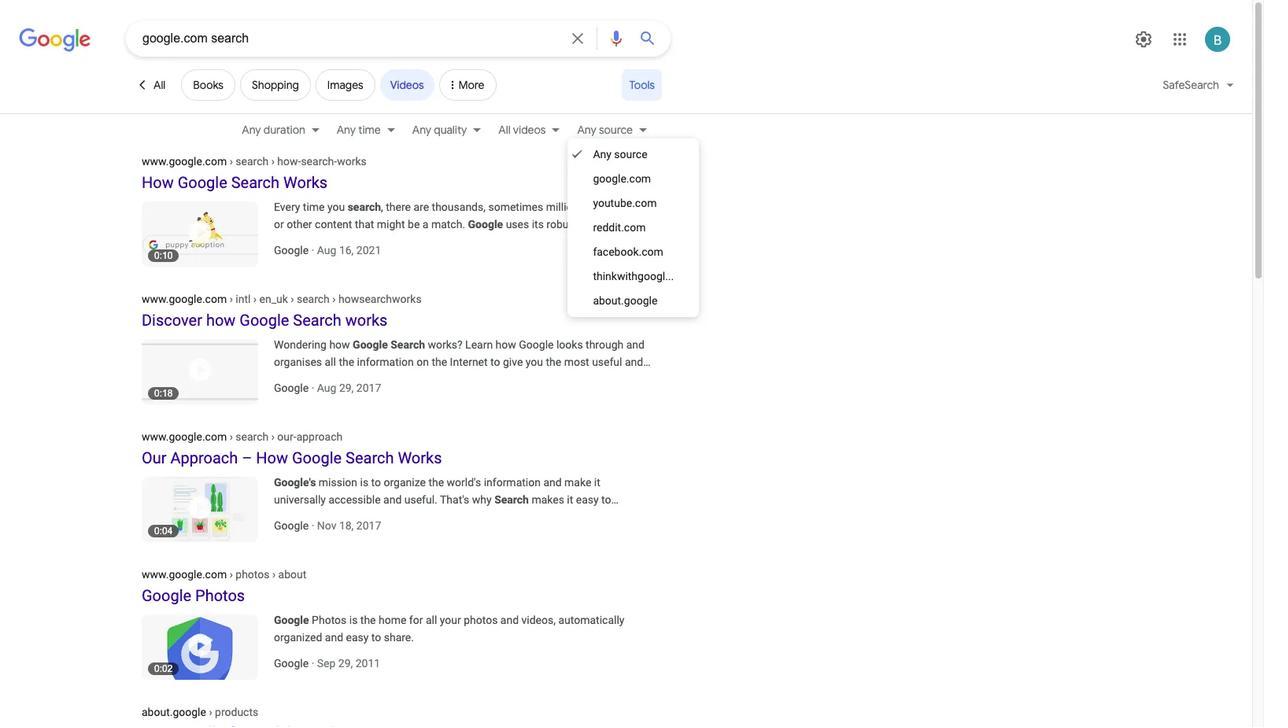 Task type: vqa. For each thing, say whether or not it's contained in the screenshot.
+12% EMISSIONS
no



Task type: locate. For each thing, give the bounding box(es) containing it.
2 none text field from the top
[[142, 705, 258, 719]]

1 vertical spatial none text field
[[142, 292, 422, 305]]

about.google inside menu
[[593, 294, 657, 307]]

google down universally
[[274, 519, 309, 532]]

all inside photos is the home for all your photos and videos, automatically organized and easy to share.
[[426, 614, 437, 626]]

to inside makes it easy to discover a broad range ...
[[601, 493, 611, 506]]

0 horizontal spatial how
[[142, 173, 174, 192]]

content
[[315, 218, 352, 231]]

any source inside radio item
[[593, 148, 647, 161]]

discover
[[274, 511, 315, 523]]

www.google.com up google photos
[[142, 568, 227, 581]]

to up accessible
[[371, 476, 381, 489]]

and right "through"
[[626, 338, 645, 351]]

1 vertical spatial works
[[398, 449, 442, 468]]

the inside photos is the home for all your photos and videos, automatically organized and easy to share.
[[360, 614, 376, 626]]

search
[[231, 173, 279, 192], [293, 311, 341, 330], [391, 338, 425, 351], [346, 449, 394, 468], [494, 493, 529, 506]]

29, right sep on the bottom left of page
[[338, 657, 353, 670]]

sep
[[317, 657, 336, 670]]

safesearch button
[[1153, 69, 1244, 107]]

0 vertical spatial how
[[142, 173, 174, 192]]

any source radio item
[[568, 142, 699, 167]]

how for wondering
[[329, 338, 350, 351]]

videos
[[513, 123, 546, 137]]

navigation
[[0, 119, 1252, 144]]

all inside all link
[[153, 78, 166, 92]]

1 horizontal spatial a
[[423, 218, 429, 231]]

None text field
[[142, 430, 343, 443], [142, 705, 258, 719]]

photos inside photos is the home for all your photos and videos, automatically organized and easy to share.
[[312, 614, 347, 626]]

our approach – how google search works
[[142, 449, 442, 468]]

1 horizontal spatial you
[[526, 356, 543, 368]]

1 vertical spatial 29,
[[338, 657, 353, 670]]

0 vertical spatial 2017
[[356, 382, 381, 394]]

it inside mission is to organize the world's information and make it universally accessible and useful. that's why
[[594, 476, 600, 489]]

1 vertical spatial information
[[484, 476, 541, 489]]

any source up the google.com at the top of the page
[[593, 148, 647, 161]]

none text field containing about.google
[[142, 705, 258, 719]]

· down organises
[[311, 382, 314, 394]]

1 vertical spatial aug
[[317, 382, 336, 394]]

to left give
[[490, 356, 500, 368]]

1 vertical spatial you
[[526, 356, 543, 368]]

aug left 16,
[[317, 244, 336, 257]]

about.google down thinkwithgoogl... 'link'
[[593, 294, 657, 307]]

· down "other"
[[311, 244, 314, 257]]

google left uses
[[468, 218, 503, 231]]

any up search-
[[337, 123, 356, 137]]

0 horizontal spatial information
[[357, 356, 414, 368]]

1 horizontal spatial easy
[[576, 493, 599, 506]]

1 vertical spatial 2017
[[356, 519, 381, 532]]

a left broad
[[318, 511, 324, 523]]

0 vertical spatial all
[[153, 78, 166, 92]]

0 vertical spatial all
[[325, 356, 336, 368]]

about.google for about.google › products
[[142, 706, 206, 719]]

all link
[[126, 69, 177, 101]]

is for our approach – how google search works
[[360, 476, 368, 489]]

1 horizontal spatial how
[[329, 338, 350, 351]]

2 www.google.com from the top
[[142, 293, 227, 305]]

› products text field
[[206, 706, 258, 719]]

0 vertical spatial time
[[358, 123, 381, 137]]

information inside mission is to organize the world's information and make it universally accessible and useful. that's why
[[484, 476, 541, 489]]

1 vertical spatial any source
[[593, 148, 647, 161]]

menu containing any source
[[568, 139, 699, 317]]

google down organises
[[274, 382, 309, 394]]

any source button
[[568, 121, 655, 139]]

0 vertical spatial photos
[[236, 568, 270, 581]]

any up any source radio item
[[577, 123, 596, 137]]

· left nov
[[311, 519, 314, 532]]

photos
[[195, 586, 245, 605], [312, 614, 347, 626]]

all inside all videos "popup button"
[[498, 123, 511, 137]]

1 vertical spatial none text field
[[142, 705, 258, 719]]

discover
[[142, 311, 202, 330]]

our
[[142, 449, 166, 468]]

1 horizontal spatial information
[[484, 476, 541, 489]]

works down › search › how-search-works text field
[[283, 173, 328, 192]]

easy inside photos is the home for all your photos and videos, automatically organized and easy to share.
[[346, 631, 369, 644]]

is up accessible
[[360, 476, 368, 489]]

1 vertical spatial works
[[345, 311, 388, 330]]

about.google
[[593, 294, 657, 307], [142, 706, 206, 719]]

is inside photos is the home for all your photos and videos, automatically organized and easy to share.
[[349, 614, 358, 626]]

works up organize
[[398, 449, 442, 468]]

share.
[[384, 631, 414, 644]]

might
[[377, 218, 405, 231]]

1 horizontal spatial photos
[[464, 614, 498, 626]]

how
[[206, 311, 236, 330], [329, 338, 350, 351], [496, 338, 516, 351]]

0 horizontal spatial a
[[318, 511, 324, 523]]

the inside mission is to organize the world's information and make it universally accessible and useful. that's why
[[428, 476, 444, 489]]

all
[[325, 356, 336, 368], [426, 614, 437, 626]]

how for discover
[[206, 311, 236, 330]]

to inside works? learn how google looks through and organises all the information on the internet to give you the most useful and relevant ...
[[490, 356, 500, 368]]

the left most
[[546, 356, 561, 368]]

aug for works
[[317, 244, 336, 257]]

menu
[[568, 139, 699, 317]]

of
[[589, 201, 599, 213]]

www.google.com inside text box
[[142, 431, 227, 443]]

works down seconds)
[[337, 155, 367, 168]]

is
[[360, 476, 368, 489], [349, 614, 358, 626]]

to left share.
[[371, 631, 381, 644]]

how right wondering
[[329, 338, 350, 351]]

information inside works? learn how google looks through and organises all the information on the internet to give you the most useful and relevant ...
[[357, 356, 414, 368]]

2 horizontal spatial how
[[496, 338, 516, 351]]

0 vertical spatial none text field
[[142, 154, 367, 168]]

any
[[242, 123, 261, 137], [337, 123, 356, 137], [412, 123, 431, 137], [577, 123, 596, 137], [593, 148, 611, 161]]

organized
[[274, 631, 322, 644]]

1 vertical spatial photos
[[464, 614, 498, 626]]

easy down make
[[576, 493, 599, 506]]

information up the why
[[484, 476, 541, 489]]

0 vertical spatial photos
[[195, 586, 245, 605]]

seconds)
[[316, 134, 362, 148]]

time inside any time popup button
[[358, 123, 381, 137]]

information left the on
[[357, 356, 414, 368]]

0 vertical spatial easy
[[576, 493, 599, 506]]

uses
[[506, 218, 529, 231]]

1 horizontal spatial time
[[358, 123, 381, 137]]

1 vertical spatial source
[[614, 148, 647, 161]]

search by voice image
[[607, 29, 626, 48]]

or
[[274, 218, 284, 231]]

to
[[490, 356, 500, 368], [371, 476, 381, 489], [601, 493, 611, 506], [371, 631, 381, 644]]

about.google link
[[568, 289, 699, 313]]

www.google.com inside › photos › about text field
[[142, 568, 227, 581]]

any up › search › how-search-works text field
[[242, 123, 261, 137]]

works down howsearchworks
[[345, 311, 388, 330]]

thinkwithgoogl... link
[[568, 264, 699, 289]]

1 www.google.com from the top
[[142, 155, 227, 168]]

useful.
[[404, 493, 437, 506]]

www.google.com for discover
[[142, 293, 227, 305]]

reddit.com
[[593, 221, 646, 234]]

None text field
[[142, 154, 367, 168], [142, 292, 422, 305], [142, 567, 306, 581]]

more filters element
[[459, 78, 484, 92]]

time
[[358, 123, 381, 137], [303, 201, 325, 213]]

› left how-
[[271, 155, 275, 168]]

0 horizontal spatial all
[[153, 78, 166, 92]]

all inside works? learn how google looks through and organises all the information on the internet to give you the most useful and relevant ...
[[325, 356, 336, 368]]

photos right your
[[464, 614, 498, 626]]

Search search field
[[142, 30, 562, 50]]

photos up "organized"
[[312, 614, 347, 626]]

2 · from the top
[[311, 382, 314, 394]]

1 vertical spatial easy
[[346, 631, 369, 644]]

1 vertical spatial is
[[349, 614, 358, 626]]

www.google.com › search › how-search-works
[[142, 155, 367, 168]]

any down any source popup button
[[593, 148, 611, 161]]

0 vertical spatial aug
[[317, 244, 336, 257]]

0 vertical spatial about.google
[[593, 294, 657, 307]]

0 horizontal spatial works
[[283, 173, 328, 192]]

www.google.com up how google search works
[[142, 155, 227, 168]]

0 horizontal spatial all
[[325, 356, 336, 368]]

4 · from the top
[[311, 657, 314, 670]]

photos left about
[[236, 568, 270, 581]]

a right the be
[[423, 218, 429, 231]]

none text field › intl › en_uk › search › howsearchworks
[[142, 292, 422, 305]]

1 horizontal spatial about.google
[[593, 294, 657, 307]]

it right make
[[594, 476, 600, 489]]

all left the books
[[153, 78, 166, 92]]

1 horizontal spatial all
[[426, 614, 437, 626]]

16,
[[339, 244, 354, 257]]

time down the images link
[[358, 123, 381, 137]]

2017 right 18, at the bottom of the page
[[356, 519, 381, 532]]

it down make
[[567, 493, 573, 506]]

www.google.com up approach
[[142, 431, 227, 443]]

0 vertical spatial a
[[423, 218, 429, 231]]

1 aug from the top
[[317, 244, 336, 257]]

makes
[[532, 493, 564, 506]]

1 horizontal spatial how
[[256, 449, 288, 468]]

none text field up –
[[142, 430, 343, 443]]

1 horizontal spatial is
[[360, 476, 368, 489]]

· for how
[[311, 519, 314, 532]]

how up 0:10 link
[[142, 173, 174, 192]]

0 vertical spatial is
[[360, 476, 368, 489]]

photos inside text field
[[236, 568, 270, 581]]

0 horizontal spatial easy
[[346, 631, 369, 644]]

0 horizontal spatial it
[[567, 493, 573, 506]]

www.google.com for how
[[142, 155, 227, 168]]

· for search
[[311, 382, 314, 394]]

1 horizontal spatial photos
[[312, 614, 347, 626]]

none text field up discover how google search works at the left
[[142, 292, 422, 305]]

www.google.com for our
[[142, 431, 227, 443]]

google down "other"
[[274, 244, 309, 257]]

any inside dropdown button
[[412, 123, 431, 137]]

google down approach
[[292, 449, 342, 468]]

aug down organises
[[317, 382, 336, 394]]

through
[[586, 338, 624, 351]]

1 vertical spatial all
[[498, 123, 511, 137]]

you right give
[[526, 356, 543, 368]]

the
[[339, 356, 354, 368], [432, 356, 447, 368], [546, 356, 561, 368], [428, 476, 444, 489], [360, 614, 376, 626]]

–
[[242, 449, 252, 468]]

4 www.google.com from the top
[[142, 568, 227, 581]]

0 vertical spatial 29,
[[339, 382, 354, 394]]

google.com
[[593, 172, 651, 185]]

match.
[[431, 218, 465, 231]]

0 vertical spatial it
[[594, 476, 600, 489]]

1 vertical spatial a
[[318, 511, 324, 523]]

0 horizontal spatial about.google
[[142, 706, 206, 719]]

internet
[[450, 356, 488, 368]]

mission
[[319, 476, 357, 489]]

universally
[[274, 493, 326, 506]]

google up give
[[519, 338, 554, 351]]

1 vertical spatial how
[[256, 449, 288, 468]]

2 none text field from the top
[[142, 292, 422, 305]]

organize
[[384, 476, 426, 489]]

all down wondering how google search
[[325, 356, 336, 368]]

0 vertical spatial information
[[357, 356, 414, 368]]

1 · from the top
[[311, 244, 314, 257]]

0 horizontal spatial time
[[303, 201, 325, 213]]

none text field › search › how-search-works
[[142, 154, 367, 168]]

and down organize
[[383, 493, 402, 506]]

0 horizontal spatial is
[[349, 614, 358, 626]]

1 vertical spatial all
[[426, 614, 437, 626]]

easy up 2011
[[346, 631, 369, 644]]

safesearch
[[1163, 78, 1219, 92]]

0 vertical spatial any source
[[577, 123, 633, 137]]

3 www.google.com from the top
[[142, 431, 227, 443]]

0 vertical spatial works
[[337, 155, 367, 168]]

about.google inside text box
[[142, 706, 206, 719]]

0 horizontal spatial photos
[[236, 568, 270, 581]]

source up google.com 'link'
[[614, 148, 647, 161]]

any for the 'any duration' popup button
[[242, 123, 261, 137]]

photos
[[236, 568, 270, 581], [464, 614, 498, 626]]

› up how google search works
[[230, 155, 233, 168]]

3 · from the top
[[311, 519, 314, 532]]

search inside › search › how-search-works text field
[[236, 155, 269, 168]]

0 vertical spatial source
[[599, 123, 633, 137]]

google image
[[19, 28, 91, 52]]

none text field up google photos
[[142, 567, 306, 581]]

none text field containing www.google.com
[[142, 430, 343, 443]]

photos down www.google.com › photos › about
[[195, 586, 245, 605]]

› search › how-search-works text field
[[227, 155, 367, 168]]

every
[[274, 201, 300, 213]]

source up any source radio item
[[599, 123, 633, 137]]

www.google.com › intl › en_uk › search › howsearchworks
[[142, 293, 422, 305]]

0 horizontal spatial you
[[327, 201, 345, 213]]

2017
[[356, 382, 381, 394], [356, 519, 381, 532]]

millions,
[[546, 201, 587, 213]]

books
[[193, 78, 223, 92]]

time up "other"
[[303, 201, 325, 213]]

search up how google search works
[[236, 155, 269, 168]]

any time button
[[327, 121, 403, 139]]

en_uk
[[259, 293, 288, 305]]

0 vertical spatial none text field
[[142, 430, 343, 443]]

1 vertical spatial it
[[567, 493, 573, 506]]

www.google.com up discover
[[142, 293, 227, 305]]

you up content
[[327, 201, 345, 213]]

1 2017 from the top
[[356, 382, 381, 394]]

0:18 link
[[142, 336, 274, 405]]

search right en_uk
[[297, 293, 330, 305]]

2017 down wondering how google search
[[356, 382, 381, 394]]

29, down wondering how google search
[[339, 382, 354, 394]]

easy
[[576, 493, 599, 506], [346, 631, 369, 644]]

any inside popup button
[[242, 123, 261, 137]]

› photos › about text field
[[227, 568, 306, 581]]

1 horizontal spatial all
[[498, 123, 511, 137]]

is for google photos
[[349, 614, 358, 626]]

it
[[594, 476, 600, 489], [567, 493, 573, 506]]

thousands,
[[432, 201, 486, 213]]

none text field for search
[[142, 154, 367, 168]]

easy inside makes it easy to discover a broad range ...
[[576, 493, 599, 506]]

any source up any source radio item
[[577, 123, 633, 137]]

how down intl
[[206, 311, 236, 330]]

is inside mission is to organize the world's information and make it universally accessible and useful. that's why
[[360, 476, 368, 489]]

the down wondering how google search
[[339, 356, 354, 368]]

1 none text field from the top
[[142, 430, 343, 443]]

none text field › photos › about
[[142, 567, 306, 581]]

2 aug from the top
[[317, 382, 336, 394]]

the right the on
[[432, 356, 447, 368]]

· left sep on the bottom left of page
[[311, 657, 314, 670]]

›
[[230, 155, 233, 168], [271, 155, 275, 168], [230, 293, 233, 305], [253, 293, 257, 305], [291, 293, 294, 305], [332, 293, 336, 305], [230, 431, 233, 443], [271, 431, 275, 443], [230, 568, 233, 581], [272, 568, 276, 581], [209, 706, 212, 719]]

how up give
[[496, 338, 516, 351]]

aug for search
[[317, 382, 336, 394]]

about.google down 0:02
[[142, 706, 206, 719]]

2 2017 from the top
[[356, 519, 381, 532]]

how down › search › our-approach 'text box'
[[256, 449, 288, 468]]

1 horizontal spatial it
[[594, 476, 600, 489]]

None search field
[[0, 20, 671, 57]]

0:04 link
[[142, 474, 274, 542]]

none text field › search › our-approach
[[142, 430, 343, 443]]

the left home on the left of page
[[360, 614, 376, 626]]

2021
[[356, 244, 381, 257]]

time for every
[[303, 201, 325, 213]]

29, for discover how google search works
[[339, 382, 354, 394]]

1 vertical spatial time
[[303, 201, 325, 213]]

any duration button
[[242, 121, 327, 139]]

3 none text field from the top
[[142, 567, 306, 581]]

organises
[[274, 356, 322, 368]]

none text field down 0:02
[[142, 705, 258, 719]]

search inside › intl › en_uk › search › howsearchworks text field
[[297, 293, 330, 305]]

more
[[459, 78, 484, 92]]

1 vertical spatial about.google
[[142, 706, 206, 719]]

0:10
[[154, 250, 173, 261]]

works? learn how google looks through and organises all the information on the internet to give you the most useful and relevant ...
[[274, 338, 645, 386]]

search up –
[[236, 431, 269, 443]]

the up useful.
[[428, 476, 444, 489]]

1 vertical spatial photos
[[312, 614, 347, 626]]

home
[[379, 614, 406, 626]]

none text field up how google search works
[[142, 154, 367, 168]]

search down www.google.com › search › how-search-works on the left top of page
[[231, 173, 279, 192]]

1 none text field from the top
[[142, 154, 367, 168]]

about
[[278, 568, 306, 581]]

and
[[626, 338, 645, 351], [625, 356, 643, 368], [543, 476, 562, 489], [383, 493, 402, 506], [500, 614, 519, 626], [325, 631, 343, 644]]

none text field for google
[[142, 292, 422, 305]]

any left quality
[[412, 123, 431, 137]]

wondering how google search
[[274, 338, 425, 351]]

for
[[409, 614, 423, 626]]

› left about
[[272, 568, 276, 581]]

all right for
[[426, 614, 437, 626]]

are
[[414, 201, 429, 213]]

0 horizontal spatial how
[[206, 311, 236, 330]]

2 vertical spatial none text field
[[142, 567, 306, 581]]

search right the why
[[494, 493, 529, 506]]

webpages
[[602, 201, 652, 213]]

any for any time popup button
[[337, 123, 356, 137]]

it inside makes it easy to discover a broad range ...
[[567, 493, 573, 506]]

0 vertical spatial you
[[327, 201, 345, 213]]

clear image
[[568, 21, 587, 56]]



Task type: describe. For each thing, give the bounding box(es) containing it.
a inside makes it easy to discover a broad range ...
[[318, 511, 324, 523]]

› up google photos
[[230, 568, 233, 581]]

2017 for works
[[356, 382, 381, 394]]

any quality
[[412, 123, 467, 137]]

videos link
[[380, 69, 434, 101]]

2017 for google
[[356, 519, 381, 532]]

that
[[355, 218, 374, 231]]

› intl › en_uk › search › howsearchworks text field
[[227, 293, 422, 305]]

google uses its robust systems to ...
[[468, 218, 646, 231]]

google down "organized"
[[274, 657, 309, 670]]

all for all videos
[[498, 123, 511, 137]]

youtube.com link
[[568, 191, 699, 216]]

any for any source popup button
[[577, 123, 596, 137]]

other
[[287, 218, 312, 231]]

› right intl
[[253, 293, 257, 305]]

books link
[[181, 69, 235, 101]]

accessible
[[329, 493, 381, 506]]

quality
[[434, 123, 467, 137]]

nov
[[317, 519, 336, 532]]

google down howsearchworks
[[353, 338, 388, 351]]

be
[[408, 218, 420, 231]]

that's
[[440, 493, 469, 506]]

› left intl
[[230, 293, 233, 305]]

world's
[[447, 476, 481, 489]]

· for works
[[311, 244, 314, 257]]

www.google.com for google
[[142, 568, 227, 581]]

to inside mission is to organize the world's information and make it universally accessible and useful. that's why
[[371, 476, 381, 489]]

(0.32
[[289, 134, 314, 148]]

any duration
[[242, 123, 305, 137]]

how inside works? learn how google looks through and organises all the information on the internet to give you the most useful and relevant ...
[[496, 338, 516, 351]]

all videos
[[498, 123, 546, 137]]

looks
[[556, 338, 583, 351]]

all videos button
[[489, 121, 568, 139]]

search up that
[[348, 201, 381, 213]]

› right en_uk
[[291, 293, 294, 305]]

mission is to organize the world's information and make it universally accessible and useful. that's why
[[274, 476, 600, 506]]

search inside › search › our-approach text box
[[236, 431, 269, 443]]

systems
[[581, 218, 622, 231]]

› up approach
[[230, 431, 233, 443]]

google up "organized"
[[274, 614, 309, 626]]

approach
[[170, 449, 238, 468]]

google up 0:10 link
[[178, 173, 227, 192]]

thinkwithgoogl...
[[593, 270, 674, 283]]

images
[[327, 78, 363, 92]]

› left "our-"
[[271, 431, 275, 443]]

1 horizontal spatial works
[[398, 449, 442, 468]]

0:02 link
[[142, 612, 274, 680]]

› left products
[[209, 706, 212, 719]]

any source inside popup button
[[577, 123, 633, 137]]

any quality button
[[403, 121, 489, 139]]

learn
[[465, 338, 493, 351]]

duration
[[264, 123, 305, 137]]

29, for google photos
[[338, 657, 353, 670]]

google inside works? learn how google looks through and organises all the information on the internet to give you the most useful and relevant ...
[[519, 338, 554, 351]]

any for any quality dropdown button
[[412, 123, 431, 137]]

0 horizontal spatial photos
[[195, 586, 245, 605]]

works inside text field
[[337, 155, 367, 168]]

photos is the home for all your photos and videos, automatically organized and easy to share.
[[274, 614, 624, 644]]

google · aug 29, 2017
[[274, 382, 381, 394]]

useful
[[592, 356, 622, 368]]

discover how google search works
[[142, 311, 388, 330]]

search up mission
[[346, 449, 394, 468]]

reddit.com link
[[568, 216, 699, 240]]

none text field › products
[[142, 705, 258, 719]]

0:18
[[154, 388, 173, 399]]

www.google.com › photos › about
[[142, 568, 306, 581]]

our-
[[277, 431, 296, 443]]

relevant ...
[[274, 373, 324, 386]]

videos,
[[521, 614, 556, 626]]

more button
[[439, 69, 496, 107]]

your
[[440, 614, 461, 626]]

search down › intl › en_uk › search › howsearchworks text box
[[293, 311, 341, 330]]

facebook.com
[[593, 246, 663, 258]]

products
[[215, 706, 258, 719]]

source inside any source popup button
[[599, 123, 633, 137]]

about.google for about.google
[[593, 294, 657, 307]]

› left howsearchworks
[[332, 293, 336, 305]]

and left videos,
[[500, 614, 519, 626]]

google · sep 29, 2011
[[274, 657, 380, 670]]

any time
[[337, 123, 381, 137]]

why
[[472, 493, 492, 506]]

give
[[503, 356, 523, 368]]

makes it easy to discover a broad range ...
[[274, 493, 611, 523]]

every time you search
[[274, 201, 381, 213]]

search up the on
[[391, 338, 425, 351]]

18,
[[339, 519, 354, 532]]

sometimes
[[488, 201, 543, 213]]

facebook.com link
[[568, 240, 699, 264]]

on
[[417, 356, 429, 368]]

(0.32 seconds)
[[286, 134, 364, 148]]

google down www.google.com › photos › about
[[142, 586, 191, 605]]

you inside works? learn how google looks through and organises all the information on the internet to give you the most useful and relevant ...
[[526, 356, 543, 368]]

, there are thousands, sometimes millions, of webpages or other content that might be a match.
[[274, 201, 652, 231]]

about.google › products
[[142, 706, 258, 719]]

all for all
[[153, 78, 166, 92]]

to inside photos is the home for all your photos and videos, automatically organized and easy to share.
[[371, 631, 381, 644]]

google photos
[[142, 586, 245, 605]]

time for any
[[358, 123, 381, 137]]

intl
[[236, 293, 251, 305]]

› search › our-approach text field
[[227, 431, 343, 443]]

howsearchworks
[[338, 293, 422, 305]]

0 vertical spatial works
[[283, 173, 328, 192]]

and up google · sep 29, 2011
[[325, 631, 343, 644]]

photos inside photos is the home for all your photos and videos, automatically organized and easy to share.
[[464, 614, 498, 626]]

google down en_uk
[[239, 311, 289, 330]]

a inside ', there are thousands, sometimes millions, of webpages or other content that might be a match.'
[[423, 218, 429, 231]]

to ...
[[625, 218, 646, 231]]

robust
[[546, 218, 578, 231]]

and right useful
[[625, 356, 643, 368]]

www.google.com › search › our-approach
[[142, 431, 343, 443]]

its
[[532, 218, 544, 231]]

there
[[386, 201, 411, 213]]

approach
[[296, 431, 343, 443]]

source inside any source radio item
[[614, 148, 647, 161]]

and up the "makes"
[[543, 476, 562, 489]]

shopping link
[[240, 69, 311, 101]]

videos
[[390, 78, 424, 92]]

tools
[[629, 78, 655, 92]]

navigation containing any duration
[[0, 119, 1252, 144]]

youtube.com
[[593, 197, 657, 209]]

broad
[[327, 511, 355, 523]]

search-
[[301, 155, 337, 168]]

google · nov 18, 2017
[[274, 519, 381, 532]]

google's
[[274, 476, 316, 489]]

0:10 link
[[142, 198, 274, 267]]

any inside radio item
[[593, 148, 611, 161]]



